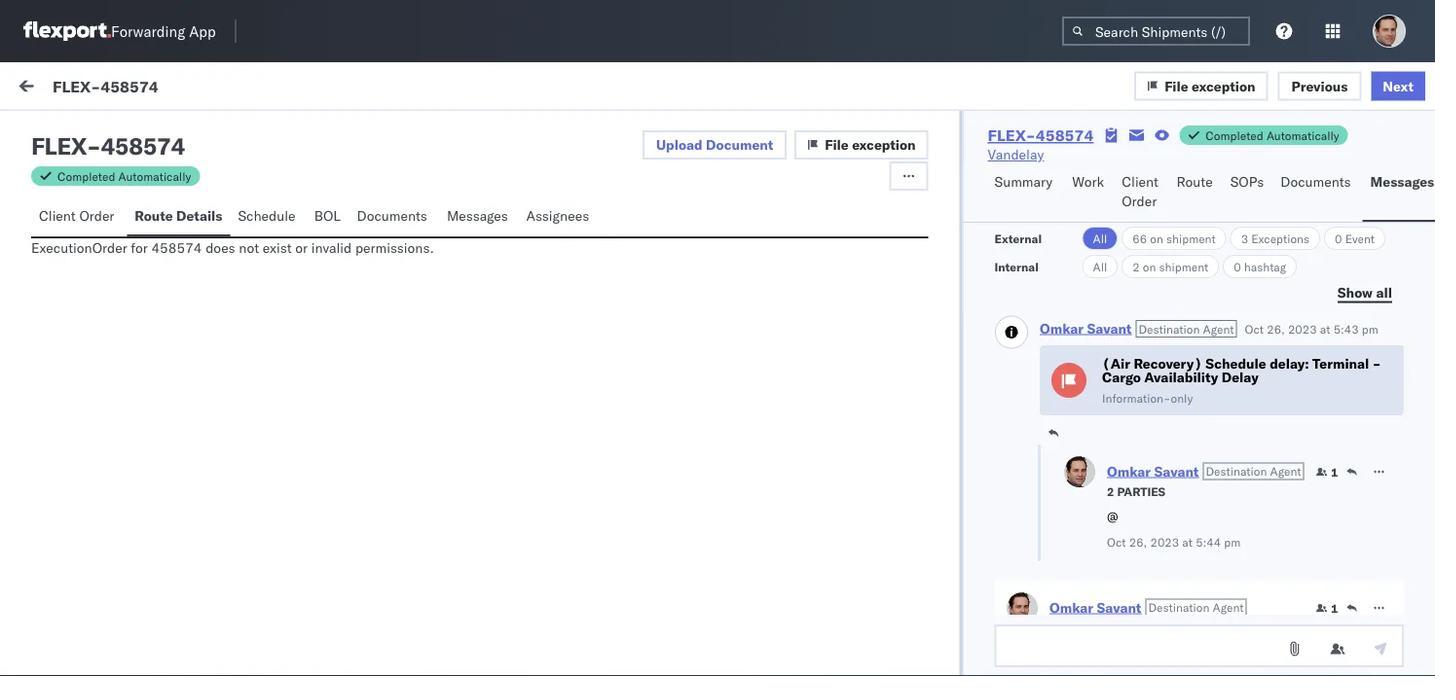 Task type: vqa. For each thing, say whether or not it's contained in the screenshot.
documents button to the left
yes



Task type: locate. For each thing, give the bounding box(es) containing it.
exception
[[1192, 77, 1256, 94], [852, 136, 916, 153]]

1 horizontal spatial oct
[[1107, 535, 1126, 550]]

oct for oct 26, 2023, 7:22 pm edt
[[491, 226, 513, 243]]

all button for 2
[[1082, 255, 1118, 278]]

automatically down previous button
[[1267, 128, 1339, 143]]

458574 down import at the top of the page
[[101, 131, 185, 161]]

0 horizontal spatial message
[[60, 169, 107, 184]]

1 vertical spatial pm
[[1224, 535, 1240, 550]]

flex- 458574 for this
[[1119, 616, 1210, 633]]

1 vertical spatial 2023
[[1150, 535, 1179, 550]]

schedule left delay:
[[1205, 355, 1266, 372]]

forwarding app
[[111, 22, 216, 40]]

1 horizontal spatial completed automatically
[[1206, 128, 1339, 143]]

agent for the bottommost omkar savant button
[[1212, 601, 1243, 615]]

route details button
[[127, 199, 230, 237]]

0 vertical spatial message
[[258, 80, 315, 97]]

delay
[[1221, 369, 1258, 386]]

2 flex- 458574 from the top
[[1119, 616, 1210, 633]]

1 horizontal spatial schedule
[[1205, 355, 1266, 372]]

2 1 from the top
[[1331, 601, 1338, 616]]

omkar savant destination agent up (air
[[1039, 320, 1234, 337]]

26, down flex- 2271801
[[1129, 535, 1147, 550]]

1 vertical spatial 1
[[1331, 601, 1338, 616]]

omkar savant destination agent up 2271801
[[1107, 463, 1301, 480]]

internal for internal (0)
[[131, 124, 178, 141]]

schedule button
[[230, 199, 307, 237]]

work up external (0)
[[56, 75, 106, 102]]

1 horizontal spatial route
[[1177, 173, 1213, 190]]

0 vertical spatial internal
[[131, 124, 178, 141]]

1 horizontal spatial -
[[805, 226, 813, 243]]

message button
[[250, 62, 348, 115]]

destination up 2271801
[[1205, 464, 1267, 479]]

26, left 2023,
[[517, 226, 538, 243]]

documents up permissions.
[[357, 207, 427, 224]]

1 all button from the top
[[1082, 227, 1118, 250]]

1 vertical spatial file exception
[[825, 136, 916, 153]]

2271801
[[1159, 499, 1219, 516]]

1 button for the bottommost omkar savant button
[[1315, 601, 1338, 616]]

sops button
[[1223, 165, 1273, 222]]

client order up executionorder
[[39, 207, 114, 224]]

work for my
[[56, 75, 106, 102]]

external for external (0)
[[31, 124, 82, 141]]

1 horizontal spatial work
[[1163, 169, 1188, 184]]

at left 5:44
[[1182, 535, 1192, 550]]

file exception button
[[1134, 71, 1268, 101], [1134, 71, 1268, 101], [795, 130, 928, 160], [795, 130, 928, 160]]

parties
[[1117, 484, 1165, 499]]

all
[[1093, 231, 1107, 246], [1093, 259, 1107, 274]]

deal and with this contract established,
[[148, 653, 392, 670]]

1 1 from the top
[[1331, 465, 1338, 480]]

oct down @ on the right of page
[[1107, 535, 1126, 550]]

documents
[[1281, 173, 1351, 190], [357, 207, 427, 224]]

2 vertical spatial omkar savant destination agent
[[1049, 599, 1243, 616]]

1 vertical spatial at
[[1182, 535, 1192, 550]]

route details
[[135, 207, 222, 224]]

0 horizontal spatial external
[[31, 124, 82, 141]]

internal inside "internal (0)" button
[[131, 124, 178, 141]]

0 horizontal spatial (0)
[[86, 124, 111, 141]]

all button left 66
[[1082, 227, 1118, 250]]

1 vertical spatial message
[[60, 169, 107, 184]]

0 vertical spatial omkar savant button
[[1039, 320, 1131, 337]]

4 resize handle column header from the left
[[1400, 163, 1423, 677]]

1 1 button from the top
[[1315, 464, 1338, 480]]

order down related
[[1122, 193, 1157, 210]]

omkar savant destination agent for the middle omkar savant button
[[1107, 463, 1301, 480]]

client order up 66
[[1122, 173, 1159, 210]]

2 all button from the top
[[1082, 255, 1118, 278]]

previous button
[[1278, 71, 1361, 101]]

0 vertical spatial schedule
[[238, 207, 296, 224]]

completed up item/shipment
[[1206, 128, 1264, 143]]

external (0) button
[[23, 115, 123, 153]]

2 up @ on the right of page
[[1107, 484, 1114, 499]]

1 vertical spatial all
[[1093, 259, 1107, 274]]

omkar savant button up (air
[[1039, 320, 1131, 337]]

2 vertical spatial agent
[[1212, 601, 1243, 615]]

internal down summary button at the top of page
[[995, 259, 1039, 274]]

2 horizontal spatial -
[[1372, 355, 1381, 372]]

0 vertical spatial 1 button
[[1315, 464, 1338, 480]]

458574 down forwarding app link
[[100, 76, 158, 96]]

flexport. image
[[23, 21, 111, 41]]

1 vertical spatial schedule
[[1205, 355, 1266, 372]]

on right 66
[[1150, 231, 1163, 246]]

pm inside "@ oct 26, 2023 at 5:44 pm"
[[1224, 535, 1240, 550]]

external for external
[[995, 231, 1042, 246]]

0 vertical spatial 1
[[1331, 465, 1338, 480]]

0 horizontal spatial client order button
[[31, 199, 127, 237]]

0 horizontal spatial messages button
[[439, 199, 519, 237]]

0 vertical spatial route
[[1177, 173, 1213, 190]]

0 left event
[[1335, 231, 1342, 246]]

1 vertical spatial messages
[[447, 207, 508, 224]]

1 button
[[1315, 464, 1338, 480], [1315, 601, 1338, 616]]

order up executionorder
[[79, 207, 114, 224]]

assignees
[[526, 207, 589, 224]]

1 vertical spatial route
[[135, 207, 173, 224]]

file right document
[[825, 136, 849, 153]]

all left 2 on shipment
[[1093, 259, 1107, 274]]

26, for 2023
[[1266, 322, 1285, 336]]

oct left 2023,
[[491, 226, 513, 243]]

0 horizontal spatial internal
[[131, 124, 178, 141]]

details
[[176, 207, 222, 224]]

1 vertical spatial omkar savant destination agent
[[1107, 463, 1301, 480]]

0 vertical spatial all
[[1093, 231, 1107, 246]]

1 horizontal spatial order
[[1122, 193, 1157, 210]]

1 vertical spatial agent
[[1270, 464, 1301, 479]]

1 vertical spatial file
[[825, 136, 849, 153]]

client up executionorder
[[39, 207, 76, 224]]

(0) down my work
[[86, 124, 111, 141]]

1 horizontal spatial documents
[[1281, 173, 1351, 190]]

1 vertical spatial oct
[[1244, 322, 1263, 336]]

pm right 5:43
[[1361, 322, 1378, 336]]

messages button up event
[[1363, 165, 1435, 222]]

forwarding
[[111, 22, 185, 40]]

omkar savant button down @ on the right of page
[[1049, 599, 1141, 616]]

0 vertical spatial 0
[[1335, 231, 1342, 246]]

0 vertical spatial flex- 458574
[[1119, 226, 1210, 243]]

2 vertical spatial destination
[[1148, 601, 1209, 615]]

1 vertical spatial -
[[805, 226, 813, 243]]

show
[[1338, 284, 1373, 301]]

0 vertical spatial client
[[1122, 173, 1159, 190]]

0 vertical spatial all button
[[1082, 227, 1118, 250]]

sops
[[1230, 173, 1264, 190]]

0
[[1335, 231, 1342, 246], [1234, 259, 1241, 274]]

work button
[[1065, 165, 1114, 222]]

route inside button
[[135, 207, 173, 224]]

(air
[[1102, 355, 1130, 372]]

work right related
[[1163, 169, 1188, 184]]

savant up flex- 2271801
[[1154, 463, 1198, 480]]

2 vertical spatial -
[[1372, 355, 1381, 372]]

flex
[[31, 131, 87, 161]]

external down my work
[[31, 124, 82, 141]]

all
[[1376, 284, 1392, 301]]

0 horizontal spatial completed automatically
[[57, 169, 191, 184]]

documents button up permissions.
[[349, 199, 439, 237]]

client order button up 66
[[1114, 165, 1169, 222]]

savant down @ on the right of page
[[1096, 599, 1141, 616]]

1 horizontal spatial file exception
[[1165, 77, 1256, 94]]

invalid
[[311, 240, 352, 257]]

messages up event
[[1371, 173, 1434, 190]]

oct up 'delay'
[[1244, 322, 1263, 336]]

2023
[[1288, 322, 1317, 336], [1150, 535, 1179, 550]]

oct
[[491, 226, 513, 243], [1244, 322, 1263, 336], [1107, 535, 1126, 550]]

1 vertical spatial internal
[[995, 259, 1039, 274]]

executionorder
[[31, 240, 127, 257]]

on for 2
[[1143, 259, 1156, 274]]

@ oct 26, 2023 at 5:44 pm
[[1107, 508, 1240, 550]]

1 vertical spatial shipment
[[1159, 259, 1209, 274]]

schedule inside button
[[238, 207, 296, 224]]

flex-458574
[[53, 76, 158, 96], [988, 126, 1094, 145]]

pm right 5:44
[[1224, 535, 1240, 550]]

1 horizontal spatial automatically
[[1267, 128, 1339, 143]]

messages
[[1371, 173, 1434, 190], [447, 207, 508, 224]]

completed automatically down flex - 458574
[[57, 169, 191, 184]]

client order button up executionorder
[[31, 199, 127, 237]]

forwarding app link
[[23, 21, 216, 41]]

all for 66
[[1093, 231, 1107, 246]]

oct for oct 26, 2023 at 5:43 pm
[[1244, 322, 1263, 336]]

26, up delay:
[[1266, 322, 1285, 336]]

1 vertical spatial completed
[[57, 169, 115, 184]]

1 horizontal spatial exception
[[1192, 77, 1256, 94]]

client right work button
[[1122, 173, 1159, 190]]

1 vertical spatial all button
[[1082, 255, 1118, 278]]

file
[[1165, 77, 1188, 94], [825, 136, 849, 153]]

external down summary button at the top of page
[[995, 231, 1042, 246]]

2023 up delay:
[[1288, 322, 1317, 336]]

completed
[[1206, 128, 1264, 143], [57, 169, 115, 184]]

0 for 0 event
[[1335, 231, 1342, 246]]

schedule up exist
[[238, 207, 296, 224]]

vandelay link
[[988, 145, 1044, 165]]

1 for the bottommost omkar savant button
[[1331, 601, 1338, 616]]

7:22
[[583, 226, 613, 243]]

1 vertical spatial client
[[39, 207, 76, 224]]

0 horizontal spatial 0
[[1234, 259, 1241, 274]]

2 vertical spatial oct
[[1107, 535, 1126, 550]]

destination down 5:44
[[1148, 601, 1209, 615]]

automatically down "internal (0)" button
[[118, 169, 191, 184]]

5:43
[[1333, 322, 1358, 336]]

1 (0) from the left
[[86, 124, 111, 141]]

0 vertical spatial pm
[[1361, 322, 1378, 336]]

1 flex- 458574 from the top
[[1119, 226, 1210, 243]]

1 horizontal spatial messages button
[[1363, 165, 1435, 222]]

(0) down import work
[[182, 124, 207, 141]]

0 vertical spatial destination
[[1138, 322, 1199, 336]]

destination up recovery)
[[1138, 322, 1199, 336]]

0 left hashtag
[[1234, 259, 1241, 274]]

1 vertical spatial omkar savant button
[[1107, 463, 1198, 480]]

0 horizontal spatial work
[[56, 75, 106, 102]]

1 horizontal spatial pm
[[1361, 322, 1378, 336]]

at
[[1320, 322, 1330, 336], [1182, 535, 1192, 550]]

documents button up the 0 event in the right of the page
[[1273, 165, 1363, 222]]

agent
[[1202, 322, 1234, 336], [1270, 464, 1301, 479], [1212, 601, 1243, 615]]

availability
[[1144, 369, 1218, 386]]

upload document
[[656, 136, 773, 153]]

flex-458574 up 'vandelay'
[[988, 126, 1094, 145]]

messages button left assignees
[[439, 199, 519, 237]]

external inside button
[[31, 124, 82, 141]]

work
[[189, 80, 221, 97], [1072, 173, 1104, 190]]

oct inside "@ oct 26, 2023 at 5:44 pm"
[[1107, 535, 1126, 550]]

omkar savant destination agent down "@ oct 26, 2023 at 5:44 pm"
[[1049, 599, 1243, 616]]

1 all from the top
[[1093, 231, 1107, 246]]

None text field
[[995, 625, 1404, 668]]

shipment down 66 on shipment
[[1159, 259, 1209, 274]]

work right import at the top of the page
[[189, 80, 221, 97]]

flex- 458574 up 2 on shipment
[[1119, 226, 1210, 243]]

work
[[56, 75, 106, 102], [1163, 169, 1188, 184]]

0 horizontal spatial work
[[189, 80, 221, 97]]

2 vertical spatial omkar savant button
[[1049, 599, 1141, 616]]

external (0)
[[31, 124, 111, 141]]

shipment up 2 on shipment
[[1166, 231, 1216, 246]]

at left 5:43
[[1320, 322, 1330, 336]]

2 1 button from the top
[[1315, 601, 1338, 616]]

flex - 458574
[[31, 131, 185, 161]]

2023 down flex- 2271801
[[1150, 535, 1179, 550]]

0 horizontal spatial pm
[[1224, 535, 1240, 550]]

destination
[[1138, 322, 1199, 336], [1205, 464, 1267, 479], [1148, 601, 1209, 615]]

2023 inside "@ oct 26, 2023 at 5:44 pm"
[[1150, 535, 1179, 550]]

1 horizontal spatial work
[[1072, 173, 1104, 190]]

0 horizontal spatial oct
[[491, 226, 513, 243]]

internal down import at the top of the page
[[131, 124, 178, 141]]

2 all from the top
[[1093, 259, 1107, 274]]

omkar savant
[[94, 211, 181, 228]]

route left sops
[[1177, 173, 1213, 190]]

1 vertical spatial 26,
[[1266, 322, 1285, 336]]

0 horizontal spatial 2023
[[1150, 535, 1179, 550]]

1 vertical spatial work
[[1163, 169, 1188, 184]]

completed automatically
[[1206, 128, 1339, 143], [57, 169, 191, 184]]

2
[[1133, 259, 1140, 274], [1107, 484, 1114, 499]]

does
[[206, 240, 235, 257]]

0 vertical spatial flex-458574
[[53, 76, 158, 96]]

completed down flex - 458574
[[57, 169, 115, 184]]

completed automatically up sops
[[1206, 128, 1339, 143]]

on down 66
[[1143, 259, 1156, 274]]

import work button
[[144, 80, 221, 97]]

1 horizontal spatial 26,
[[1129, 535, 1147, 550]]

destination for the bottommost omkar savant button
[[1148, 601, 1209, 615]]

1 vertical spatial 1 button
[[1315, 601, 1338, 616]]

route for route
[[1177, 173, 1213, 190]]

client
[[1122, 173, 1159, 190], [39, 207, 76, 224]]

messaging
[[101, 244, 167, 261]]

file exception
[[1165, 77, 1256, 94], [825, 136, 916, 153]]

messages left assignees
[[447, 207, 508, 224]]

work for related
[[1163, 169, 1188, 184]]

1 vertical spatial exception
[[852, 136, 916, 153]]

0 horizontal spatial 2
[[1107, 484, 1114, 499]]

26,
[[517, 226, 538, 243], [1266, 322, 1285, 336], [1129, 535, 1147, 550]]

file down search shipments (/) text box
[[1165, 77, 1188, 94]]

2 horizontal spatial 26,
[[1266, 322, 1285, 336]]

summary button
[[987, 165, 1065, 222]]

2 down 66
[[1133, 259, 1140, 274]]

omkar savant button up parties
[[1107, 463, 1198, 480]]

1 horizontal spatial external
[[995, 231, 1042, 246]]

external
[[31, 124, 82, 141], [995, 231, 1042, 246]]

flex- 458574 down 5:44
[[1119, 616, 1210, 633]]

26, for 2023,
[[517, 226, 538, 243]]

client order
[[1122, 173, 1159, 210], [39, 207, 114, 224]]

internal
[[131, 124, 178, 141], [995, 259, 1039, 274]]

all left 66
[[1093, 231, 1107, 246]]

all button
[[1082, 227, 1118, 250], [1082, 255, 1118, 278]]

documents button
[[1273, 165, 1363, 222], [349, 199, 439, 237]]

route for route details
[[135, 207, 173, 224]]

resize handle column header
[[459, 163, 482, 677], [773, 163, 796, 677], [1086, 163, 1110, 677], [1400, 163, 1423, 677]]

work left related
[[1072, 173, 1104, 190]]

route up for
[[135, 207, 173, 224]]

2 (0) from the left
[[182, 124, 207, 141]]

2 for 2 on shipment
[[1133, 259, 1140, 274]]

all button left 2 on shipment
[[1082, 255, 1118, 278]]

next button
[[1371, 71, 1425, 101]]

1 vertical spatial flex-458574
[[988, 126, 1094, 145]]

0 vertical spatial work
[[56, 75, 106, 102]]

2 parties
[[1107, 484, 1165, 499]]

flex-458574 down forwarding app link
[[53, 76, 158, 96]]

shipment
[[1166, 231, 1216, 246], [1159, 259, 1209, 274]]

1 vertical spatial destination
[[1205, 464, 1267, 479]]

documents up exceptions
[[1281, 173, 1351, 190]]

458574 up 2 on shipment
[[1159, 226, 1210, 243]]

2 inside button
[[1107, 484, 1114, 499]]

2 vertical spatial 26,
[[1129, 535, 1147, 550]]

contract
[[262, 653, 313, 670]]

route inside "button"
[[1177, 173, 1213, 190]]

internal for internal
[[995, 259, 1039, 274]]

(0) for internal (0)
[[182, 124, 207, 141]]

458574 up 'vandelay'
[[1036, 126, 1094, 145]]

2 horizontal spatial oct
[[1244, 322, 1263, 336]]

internal (0) button
[[123, 115, 218, 153]]

0 event
[[1335, 231, 1375, 246]]

-
[[87, 131, 101, 161], [805, 226, 813, 243], [1372, 355, 1381, 372]]

summary
[[995, 173, 1053, 190]]

0 horizontal spatial automatically
[[118, 169, 191, 184]]



Task type: describe. For each thing, give the bounding box(es) containing it.
0 vertical spatial completed automatically
[[1206, 128, 1339, 143]]

1 resize handle column header from the left
[[459, 163, 482, 677]]

1 horizontal spatial client order button
[[1114, 165, 1169, 222]]

3 resize handle column header from the left
[[1086, 163, 1110, 677]]

1 horizontal spatial client order
[[1122, 173, 1159, 210]]

on for 66
[[1150, 231, 1163, 246]]

related work item/shipment
[[1119, 169, 1271, 184]]

terminal
[[1312, 355, 1369, 372]]

2 parties button
[[1107, 482, 1165, 499]]

0 for 0 hashtag
[[1234, 259, 1241, 274]]

0 vertical spatial automatically
[[1267, 128, 1339, 143]]

information-
[[1102, 391, 1170, 406]]

with
[[205, 653, 231, 670]]

26, inside "@ oct 26, 2023 at 5:44 pm"
[[1129, 535, 1147, 550]]

upload
[[656, 136, 703, 153]]

next
[[1383, 77, 1414, 94]]

flex- 458574 for latent messaging test.
[[1119, 226, 1210, 243]]

will
[[417, 653, 438, 670]]

0 horizontal spatial client
[[39, 207, 76, 224]]

0 vertical spatial -
[[87, 131, 101, 161]]

destination for the middle omkar savant button
[[1205, 464, 1267, 479]]

0 horizontal spatial flex-458574
[[53, 76, 158, 96]]

flex- 1366815
[[1119, 402, 1219, 419]]

0 vertical spatial file
[[1165, 77, 1188, 94]]

import work
[[144, 80, 221, 97]]

1 horizontal spatial documents button
[[1273, 165, 1363, 222]]

458574 down route details button
[[151, 240, 202, 257]]

1 for the middle omkar savant button
[[1331, 465, 1338, 480]]

(0) for external (0)
[[86, 124, 111, 141]]

2 on shipment
[[1133, 259, 1209, 274]]

0 hashtag
[[1234, 259, 1286, 274]]

0 horizontal spatial documents
[[357, 207, 427, 224]]

upload document button
[[643, 130, 787, 160]]

established,
[[316, 653, 392, 670]]

and
[[178, 653, 201, 670]]

import
[[144, 80, 185, 97]]

flex- 1854269
[[1119, 314, 1219, 331]]

0 vertical spatial work
[[189, 80, 221, 97]]

assignees button
[[519, 199, 601, 237]]

0 vertical spatial exception
[[1192, 77, 1256, 94]]

0 horizontal spatial completed
[[57, 169, 115, 184]]

deal
[[148, 653, 175, 670]]

permissions.
[[355, 240, 434, 257]]

2 resize handle column header from the left
[[773, 163, 796, 677]]

agent for the middle omkar savant button
[[1270, 464, 1301, 479]]

- inside (air recovery) schedule delay: terminal - cargo availability delay information-only
[[1372, 355, 1381, 372]]

shipment for 2 on shipment
[[1159, 259, 1209, 274]]

flex- 2271801
[[1119, 499, 1219, 516]]

exist
[[263, 240, 292, 257]]

1 button for the middle omkar savant button
[[1315, 464, 1338, 480]]

show all
[[1338, 284, 1392, 301]]

2023,
[[541, 226, 579, 243]]

0 horizontal spatial client order
[[39, 207, 114, 224]]

all button for 66
[[1082, 227, 1118, 250]]

flex-458574 link
[[988, 126, 1094, 145]]

not
[[239, 240, 259, 257]]

0 vertical spatial omkar savant destination agent
[[1039, 320, 1234, 337]]

route button
[[1169, 165, 1223, 222]]

event
[[1345, 231, 1375, 246]]

omkar savant destination agent for the bottommost omkar savant button
[[1049, 599, 1243, 616]]

savant up for
[[139, 211, 181, 228]]

hashtag
[[1244, 259, 1286, 274]]

1 horizontal spatial messages
[[1371, 173, 1434, 190]]

delay:
[[1269, 355, 1309, 372]]

66 on shipment
[[1133, 231, 1216, 246]]

0 vertical spatial completed
[[1206, 128, 1264, 143]]

0 vertical spatial documents
[[1281, 173, 1351, 190]]

message inside button
[[258, 80, 315, 97]]

schedule inside (air recovery) schedule delay: terminal - cargo availability delay information-only
[[1205, 355, 1266, 372]]

@
[[1107, 508, 1118, 525]]

for
[[131, 240, 148, 257]]

Search Shipments (/) text field
[[1062, 17, 1250, 46]]

recovery)
[[1133, 355, 1202, 372]]

or
[[295, 240, 308, 257]]

458574 down 5:44
[[1159, 616, 1210, 633]]

2 for 2 parties
[[1107, 484, 1114, 499]]

this
[[235, 653, 258, 670]]

item/shipment
[[1192, 169, 1271, 184]]

0 horizontal spatial file exception
[[825, 136, 916, 153]]

vandelay
[[988, 146, 1044, 163]]

my work
[[19, 75, 106, 102]]

savant up (air
[[1087, 320, 1131, 337]]

bol
[[314, 207, 341, 224]]

1854269
[[1159, 314, 1219, 331]]

1 horizontal spatial client
[[1122, 173, 1159, 190]]

oct 26, 2023, 7:22 pm edt
[[491, 226, 665, 243]]

pm
[[616, 226, 637, 243]]

work inside button
[[1072, 173, 1104, 190]]

previous
[[1292, 77, 1348, 94]]

test.
[[171, 244, 198, 261]]

at inside "@ oct 26, 2023 at 5:44 pm"
[[1182, 535, 1192, 550]]

exceptions
[[1251, 231, 1310, 246]]

internal (0)
[[131, 124, 207, 141]]

related
[[1119, 169, 1160, 184]]

0 vertical spatial 2023
[[1288, 322, 1317, 336]]

edt
[[640, 226, 665, 243]]

0 horizontal spatial documents button
[[349, 199, 439, 237]]

0 horizontal spatial order
[[79, 207, 114, 224]]

0 vertical spatial agent
[[1202, 322, 1234, 336]]

latent messaging test.
[[58, 244, 198, 261]]

show all button
[[1326, 278, 1404, 308]]

0 horizontal spatial file
[[825, 136, 849, 153]]

only
[[1170, 391, 1192, 406]]

1 vertical spatial automatically
[[118, 169, 191, 184]]

all for 2
[[1093, 259, 1107, 274]]

0 horizontal spatial exception
[[852, 136, 916, 153]]

bol button
[[307, 199, 349, 237]]

executionorder for 458574 does not exist or invalid permissions.
[[31, 240, 434, 257]]

1 horizontal spatial at
[[1320, 322, 1330, 336]]

cargo
[[1102, 369, 1140, 386]]

oct 26, 2023 at 5:43 pm
[[1244, 322, 1378, 336]]

5:44
[[1195, 535, 1221, 550]]

3
[[1241, 231, 1248, 246]]

66
[[1133, 231, 1147, 246]]

(air recovery) schedule delay: terminal - cargo availability delay information-only
[[1102, 355, 1381, 406]]

1366815
[[1159, 402, 1219, 419]]

shipment for 66 on shipment
[[1166, 231, 1216, 246]]



